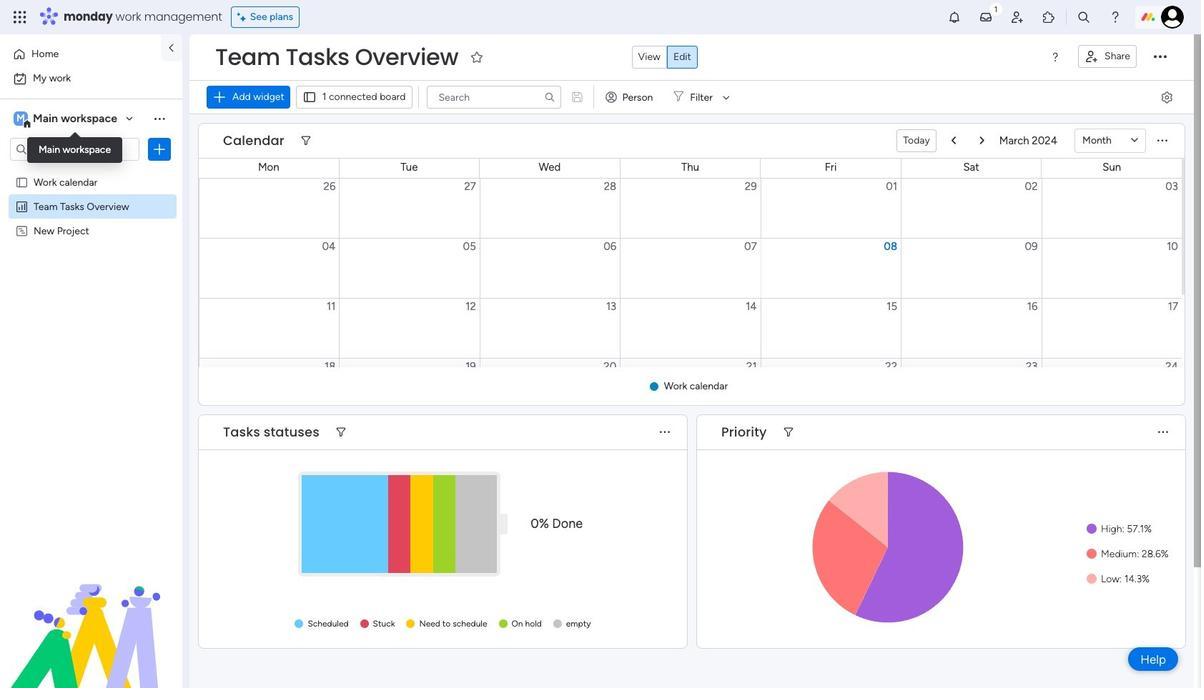 Task type: describe. For each thing, give the bounding box(es) containing it.
2 vertical spatial option
[[0, 169, 182, 172]]

notifications image
[[948, 10, 962, 24]]

public board image
[[15, 175, 29, 189]]

arrow down image
[[718, 89, 735, 106]]

menu image
[[1050, 52, 1062, 63]]

update feed image
[[979, 10, 994, 24]]

Filter dashboard by text search field
[[427, 86, 561, 109]]

options image
[[152, 142, 167, 157]]

public dashboard image
[[15, 200, 29, 213]]

lottie animation image
[[0, 544, 182, 689]]

list arrow image
[[981, 137, 985, 145]]

jacob simon image
[[1162, 6, 1185, 29]]

Search in workspace field
[[30, 141, 119, 158]]

1 vertical spatial option
[[9, 67, 174, 90]]

workspace options image
[[152, 111, 167, 126]]

settings image
[[1160, 90, 1175, 104]]

add to favorites image
[[470, 50, 484, 64]]

lottie animation element
[[0, 544, 182, 689]]



Task type: vqa. For each thing, say whether or not it's contained in the screenshot.
V2 Bolt Switch icon
no



Task type: locate. For each thing, give the bounding box(es) containing it.
workspace selection element
[[14, 110, 119, 129]]

share image
[[1085, 49, 1099, 64]]

more options image
[[1155, 51, 1167, 64]]

0 vertical spatial option
[[9, 43, 152, 66]]

banner
[[190, 34, 1195, 114]]

search image
[[544, 92, 555, 103]]

list arrow image
[[952, 137, 956, 145]]

see plans image
[[237, 9, 250, 25]]

search everything image
[[1077, 10, 1092, 24]]

list box
[[0, 167, 182, 436]]

invite members image
[[1011, 10, 1025, 24]]

more dots image
[[1158, 136, 1168, 146], [660, 427, 670, 438], [1159, 427, 1169, 438]]

workspace image
[[14, 111, 28, 127]]

monday marketplace image
[[1042, 10, 1057, 24]]

help image
[[1109, 10, 1123, 24]]

display modes group
[[632, 46, 698, 69]]

None field
[[212, 42, 462, 72], [220, 132, 288, 150], [220, 423, 323, 442], [718, 423, 771, 442], [212, 42, 462, 72], [220, 132, 288, 150], [220, 423, 323, 442], [718, 423, 771, 442]]

1 image
[[990, 1, 1003, 17]]

None search field
[[427, 86, 561, 109]]

select product image
[[13, 10, 27, 24]]

option
[[9, 43, 152, 66], [9, 67, 174, 90], [0, 169, 182, 172]]



